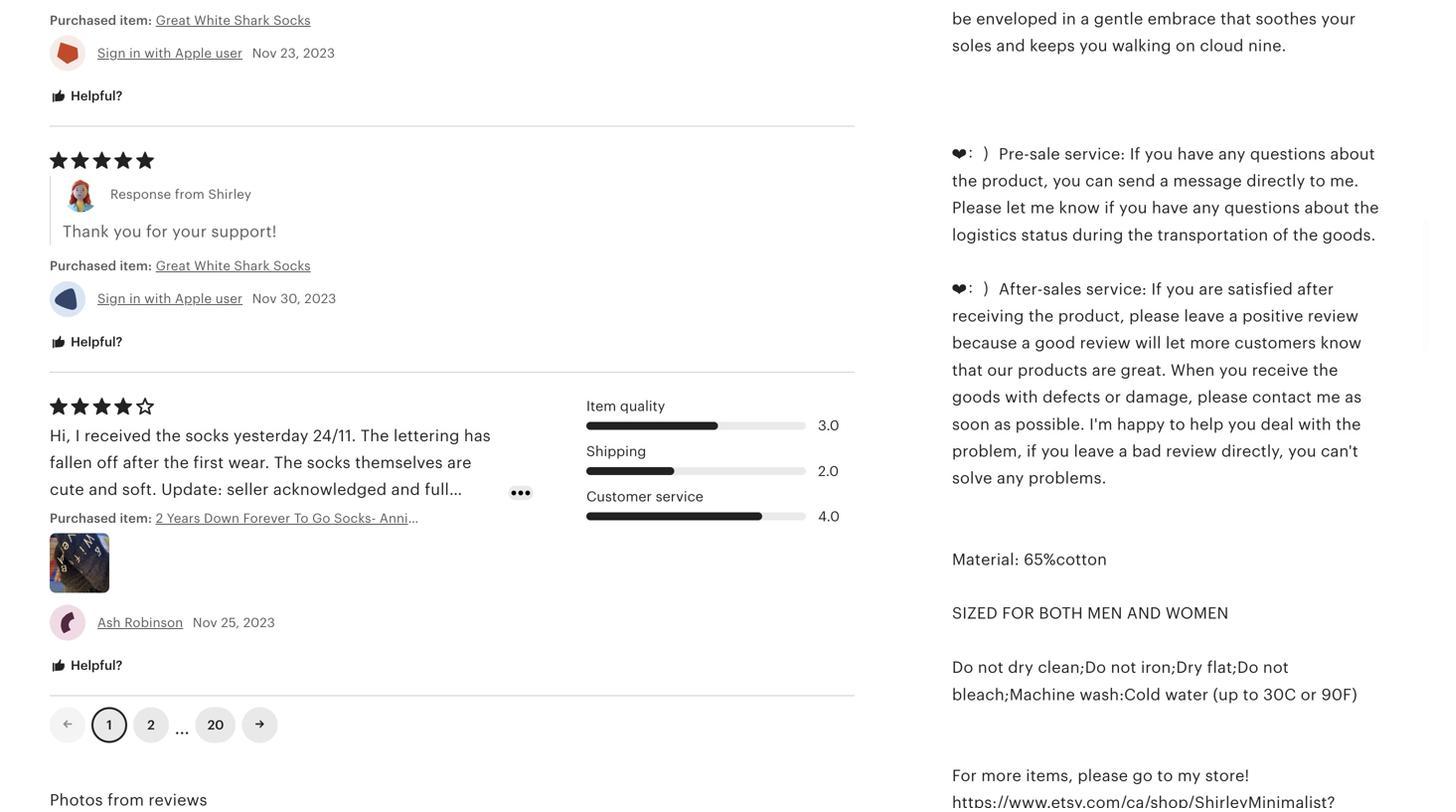 Task type: vqa. For each thing, say whether or not it's contained in the screenshot.
1st great white shark socks link
yes



Task type: locate. For each thing, give the bounding box(es) containing it.
2 link
[[133, 707, 169, 743]]

1 vertical spatial please
[[1198, 388, 1248, 406]]

no
[[444, 508, 464, 526]]

1 item: from the top
[[120, 13, 152, 28]]

great white shark socks link up 30,
[[156, 257, 424, 275]]

1 vertical spatial 2023
[[304, 292, 336, 306]]

1 vertical spatial helpful? button
[[35, 324, 137, 361]]

0 vertical spatial white
[[194, 13, 231, 28]]

after up positive
[[1298, 280, 1334, 298]]

leave up when
[[1184, 307, 1225, 325]]

1 vertical spatial sign
[[97, 292, 126, 306]]

2 vertical spatial 2023
[[243, 615, 275, 630]]

problems.
[[1029, 469, 1107, 487]]

1 shark from the top
[[234, 13, 270, 28]]

1 vertical spatial product,
[[1058, 307, 1125, 325]]

lettering down acknowledged
[[297, 508, 363, 526]]

1 vertical spatial great
[[156, 259, 191, 274]]

0 vertical spatial any
[[1219, 145, 1246, 163]]

to left help
[[1170, 415, 1186, 433]]

socks
[[273, 13, 311, 28], [273, 259, 311, 274]]

1 horizontal spatial me
[[1317, 388, 1341, 406]]

1 vertical spatial or
[[1301, 686, 1317, 704]]

1 vertical spatial let
[[1166, 334, 1186, 352]]

item: up sign in with apple user nov 23, 2023 at the top left of the page
[[120, 13, 152, 28]]

if inside ❤：）after-sales service: if you are satisfied after receiving the product, please leave a positive review because a good review will let more customers know that our products are great. when you receive the goods with defects or damage, please contact me as soon as possible. i'm happy to help you deal with the problem, if you leave a bad review directly, you can't solve any problems.
[[1152, 280, 1162, 298]]

your
[[172, 223, 207, 241]]

lettering up themselves
[[394, 427, 460, 445]]

2 great from the top
[[156, 259, 191, 274]]

2 vertical spatial purchased
[[50, 511, 116, 526]]

service: inside ❤：）pre-sale service: if you have any questions about the product, you can send a message directly to me. please let me know if you have any questions about the logistics status during the transportation of the goods.
[[1065, 145, 1126, 163]]

2 horizontal spatial not
[[1263, 659, 1289, 677]]

shark for second great white shark socks link from the bottom
[[234, 13, 270, 28]]

great for second great white shark socks link from the bottom
[[156, 13, 191, 28]]

more up when
[[1190, 334, 1231, 352]]

user
[[215, 46, 243, 61], [215, 292, 243, 306]]

longer
[[50, 535, 100, 553]]

the
[[952, 172, 978, 190], [1354, 199, 1380, 217], [1128, 226, 1153, 244], [1293, 226, 1319, 244], [1029, 307, 1054, 325], [1313, 361, 1339, 379], [1336, 415, 1362, 433], [156, 427, 181, 445], [164, 454, 189, 472], [267, 508, 292, 526]]

me
[[1031, 199, 1055, 217], [1317, 388, 1341, 406]]

customers
[[1235, 334, 1317, 352]]

me right 'contact'
[[1317, 388, 1341, 406]]

90f)
[[1322, 686, 1358, 704]]

support!
[[211, 223, 277, 241]]

product, down '❤：）pre-'
[[982, 172, 1049, 190]]

2 purchased item: great white shark socks from the top
[[50, 259, 311, 274]]

to right (up
[[1243, 686, 1259, 704]]

received
[[84, 427, 151, 445]]

not
[[978, 659, 1004, 677], [1111, 659, 1137, 677], [1263, 659, 1289, 677]]

0 horizontal spatial if
[[1027, 442, 1037, 460]]

0 vertical spatial item:
[[120, 13, 152, 28]]

0 horizontal spatial socks
[[185, 427, 229, 445]]

any up 'message'
[[1219, 145, 1246, 163]]

0 vertical spatial user
[[215, 46, 243, 61]]

and down off
[[89, 481, 118, 499]]

solve
[[952, 469, 993, 487]]

if inside ❤：）pre-sale service: if you have any questions about the product, you can send a message directly to me. please let me know if you have any questions about the logistics status during the transportation of the goods.
[[1130, 145, 1141, 163]]

message
[[1174, 172, 1242, 190]]

3.0
[[818, 418, 840, 434]]

if inside ❤：）after-sales service: if you are satisfied after receiving the product, please leave a positive review because a good review will let more customers know that our products are great. when you receive the goods with defects or damage, please contact me as soon as possible. i'm happy to help you deal with the problem, if you leave a bad review directly, you can't solve any problems.
[[1027, 442, 1037, 460]]

more inside ❤：）after-sales service: if you are satisfied after receiving the product, please leave a positive review because a good review will let more customers know that our products are great. when you receive the goods with defects or damage, please contact me as soon as possible. i'm happy to help you deal with the problem, if you leave a bad review directly, you can't solve any problems.
[[1190, 334, 1231, 352]]

1 horizontal spatial socks
[[307, 454, 351, 472]]

1 vertical spatial if
[[1152, 280, 1162, 298]]

service: for you
[[1065, 145, 1126, 163]]

to
[[1310, 172, 1326, 190], [1170, 415, 1186, 433], [177, 535, 193, 553], [1243, 686, 1259, 704], [1158, 767, 1174, 785]]

and up buy.
[[197, 508, 226, 526]]

1 horizontal spatial are
[[1092, 361, 1117, 379]]

1 sign in with apple user link from the top
[[97, 46, 243, 61]]

2 shark from the top
[[234, 259, 270, 274]]

service: inside ❤：）after-sales service: if you are satisfied after receiving the product, please leave a positive review because a good review will let more customers know that our products are great. when you receive the goods with defects or damage, please contact me as soon as possible. i'm happy to help you deal with the problem, if you leave a bad review directly, you can't solve any problems.
[[1086, 280, 1147, 298]]

about
[[1331, 145, 1376, 163], [1305, 199, 1350, 217]]

product, inside ❤：）pre-sale service: if you have any questions about the product, you can send a message directly to me. please let me know if you have any questions about the logistics status during the transportation of the goods.
[[982, 172, 1049, 190]]

the up themselves
[[361, 427, 389, 445]]

1 horizontal spatial not
[[1111, 659, 1137, 677]]

nov for 23,
[[252, 46, 277, 61]]

after
[[1298, 280, 1334, 298], [123, 454, 159, 472]]

0 horizontal spatial please
[[1078, 767, 1129, 785]]

3 helpful? button from the top
[[35, 648, 137, 685]]

2 vertical spatial nov
[[193, 615, 218, 630]]

2023 right 23,
[[303, 46, 335, 61]]

1 vertical spatial the
[[274, 454, 303, 472]]

you
[[1145, 145, 1173, 163], [1053, 172, 1081, 190], [1119, 199, 1148, 217], [113, 223, 142, 241], [1167, 280, 1195, 298], [1220, 361, 1248, 379], [1228, 415, 1257, 433], [1042, 442, 1070, 460], [1289, 442, 1317, 460]]

to left "me."
[[1310, 172, 1326, 190]]

0 horizontal spatial review
[[1080, 334, 1131, 352]]

purchased item: great white shark socks for second great white shark socks link from the top
[[50, 259, 311, 274]]

are left satisfied
[[1199, 280, 1224, 298]]

service: up can
[[1065, 145, 1126, 163]]

0 vertical spatial 2023
[[303, 46, 335, 61]]

defects
[[1043, 388, 1101, 406]]

status
[[1022, 226, 1068, 244]]

1 apple from the top
[[175, 46, 212, 61]]

white up sign in with apple user nov 23, 2023 at the top left of the page
[[194, 13, 231, 28]]

directly
[[1247, 172, 1306, 190]]

0 vertical spatial product,
[[982, 172, 1049, 190]]

review down help
[[1166, 442, 1217, 460]]

1 horizontal spatial review
[[1166, 442, 1217, 460]]

0 vertical spatial review
[[1308, 307, 1359, 325]]

purchased
[[50, 13, 116, 28], [50, 259, 116, 274], [50, 511, 116, 526]]

as up the can't
[[1345, 388, 1362, 406]]

socks up first
[[185, 427, 229, 445]]

you down "transportation"
[[1167, 280, 1195, 298]]

nov left 23,
[[252, 46, 277, 61]]

1 vertical spatial purchased item: great white shark socks
[[50, 259, 311, 274]]

know up 'during' on the right of the page
[[1059, 199, 1100, 217]]

socks
[[185, 427, 229, 445], [307, 454, 351, 472]]

white for second great white shark socks link from the bottom
[[194, 13, 231, 28]]

ash robinson nov 25, 2023
[[97, 615, 275, 630]]

2 horizontal spatial are
[[1199, 280, 1224, 298]]

1 vertical spatial apple
[[175, 292, 212, 306]]

0 vertical spatial socks
[[273, 13, 311, 28]]

2023 right 30,
[[304, 292, 336, 306]]

purchased item: great white shark socks down your
[[50, 259, 311, 274]]

item: up available
[[120, 511, 152, 526]]

you left can
[[1053, 172, 1081, 190]]

2 white from the top
[[194, 259, 231, 274]]

or up i'm
[[1105, 388, 1122, 406]]

directly,
[[1222, 442, 1284, 460]]

1 vertical spatial socks
[[307, 454, 351, 472]]

0 vertical spatial service:
[[1065, 145, 1126, 163]]

1 horizontal spatial let
[[1166, 334, 1186, 352]]

product, for sale
[[982, 172, 1049, 190]]

are inside 'hi, i received the socks yesterday 24/11. the lettering has fallen off after the first wear. the socks themselves are cute and soft.  update: seller acknowledged and full refund in progress and now the lettering service is no longer available to buy.'
[[447, 454, 472, 472]]

user left 30,
[[215, 292, 243, 306]]

the right received
[[156, 427, 181, 445]]

1 horizontal spatial if
[[1105, 199, 1115, 217]]

know right customers
[[1321, 334, 1362, 352]]

not up wash:cold
[[1111, 659, 1137, 677]]

questions
[[1250, 145, 1326, 163], [1225, 199, 1301, 217]]

about down "me."
[[1305, 199, 1350, 217]]

have up 'message'
[[1178, 145, 1214, 163]]

0 vertical spatial as
[[1345, 388, 1362, 406]]

any down problem, at the bottom right
[[997, 469, 1024, 487]]

if up send
[[1130, 145, 1141, 163]]

0 vertical spatial leave
[[1184, 307, 1225, 325]]

1 vertical spatial socks
[[273, 259, 311, 274]]

1 horizontal spatial or
[[1301, 686, 1317, 704]]

socks for second great white shark socks link from the top
[[273, 259, 311, 274]]

review right positive
[[1308, 307, 1359, 325]]

not right do
[[978, 659, 1004, 677]]

0 vertical spatial nov
[[252, 46, 277, 61]]

a right send
[[1160, 172, 1169, 190]]

user left 23,
[[215, 46, 243, 61]]

please left go at the right bottom of the page
[[1078, 767, 1129, 785]]

hi,
[[50, 427, 71, 445]]

please up help
[[1198, 388, 1248, 406]]

helpful? button
[[35, 78, 137, 115], [35, 324, 137, 361], [35, 648, 137, 685]]

men
[[1088, 605, 1123, 622]]

questions up directly
[[1250, 145, 1326, 163]]

if down possible.
[[1027, 442, 1037, 460]]

a left bad
[[1119, 442, 1128, 460]]

transportation
[[1158, 226, 1269, 244]]

1 socks from the top
[[273, 13, 311, 28]]

socks up 23,
[[273, 13, 311, 28]]

nov left 30,
[[252, 292, 277, 306]]

great up sign in with apple user nov 23, 2023 at the top left of the page
[[156, 13, 191, 28]]

0 vertical spatial more
[[1190, 334, 1231, 352]]

material:
[[952, 551, 1020, 568]]

the down the yesterday
[[274, 454, 303, 472]]

2 purchased from the top
[[50, 259, 116, 274]]

0 vertical spatial apple
[[175, 46, 212, 61]]

1 vertical spatial leave
[[1074, 442, 1115, 460]]

are left great.
[[1092, 361, 1117, 379]]

nov left 25,
[[193, 615, 218, 630]]

0 horizontal spatial product,
[[982, 172, 1049, 190]]

now
[[230, 508, 263, 526]]

1 horizontal spatial lettering
[[394, 427, 460, 445]]

2 vertical spatial any
[[997, 469, 1024, 487]]

themselves
[[355, 454, 443, 472]]

or inside ❤：）after-sales service: if you are satisfied after receiving the product, please leave a positive review because a good review will let more customers know that our products are great. when you receive the goods with defects or damage, please contact me as soon as possible. i'm happy to help you deal with the problem, if you leave a bad review directly, you can't solve any problems.
[[1105, 388, 1122, 406]]

2 horizontal spatial please
[[1198, 388, 1248, 406]]

1 horizontal spatial know
[[1321, 334, 1362, 352]]

if down can
[[1105, 199, 1115, 217]]

0 vertical spatial helpful?
[[68, 88, 123, 103]]

great down thank you for your support!
[[156, 259, 191, 274]]

the up good
[[1029, 307, 1054, 325]]

0 vertical spatial great white shark socks link
[[156, 11, 424, 29]]

0 vertical spatial purchased
[[50, 13, 116, 28]]

❤：）pre-sale service: if you have any questions about the product, you can send a message directly to me. please let me know if you have any questions about the logistics status during the transportation of the goods.
[[952, 145, 1380, 244]]

1 purchased from the top
[[50, 13, 116, 28]]

the up goods. in the right top of the page
[[1354, 199, 1380, 217]]

0 vertical spatial in
[[129, 46, 141, 61]]

please up will
[[1130, 307, 1180, 325]]

and
[[1127, 605, 1162, 622]]

1 great from the top
[[156, 13, 191, 28]]

product,
[[982, 172, 1049, 190], [1058, 307, 1125, 325]]

response from shirley
[[110, 187, 252, 202]]

me inside ❤：）after-sales service: if you are satisfied after receiving the product, please leave a positive review because a good review will let more customers know that our products are great. when you receive the goods with defects or damage, please contact me as soon as possible. i'm happy to help you deal with the problem, if you leave a bad review directly, you can't solve any problems.
[[1317, 388, 1341, 406]]

more right for
[[982, 767, 1022, 785]]

1 vertical spatial about
[[1305, 199, 1350, 217]]

item
[[587, 398, 617, 414]]

not up the 30c
[[1263, 659, 1289, 677]]

refund
[[50, 508, 101, 526]]

1 sign from the top
[[97, 46, 126, 61]]

white for second great white shark socks link from the top
[[194, 259, 231, 274]]

great white shark socks link
[[156, 11, 424, 29], [156, 257, 424, 275]]

1 purchased item: great white shark socks from the top
[[50, 13, 311, 28]]

0 horizontal spatial after
[[123, 454, 159, 472]]

1 vertical spatial more
[[982, 767, 1022, 785]]

about up "me."
[[1331, 145, 1376, 163]]

0 vertical spatial great
[[156, 13, 191, 28]]

1 vertical spatial service
[[367, 508, 423, 526]]

0 vertical spatial service
[[656, 489, 704, 505]]

product, down 'sales'
[[1058, 307, 1125, 325]]

as
[[1345, 388, 1362, 406], [994, 415, 1011, 433]]

2023 for nov 30, 2023
[[304, 292, 336, 306]]

1 vertical spatial as
[[994, 415, 1011, 433]]

1 link
[[91, 707, 127, 743]]

purchased item: great white shark socks for second great white shark socks link from the bottom
[[50, 13, 311, 28]]

30c
[[1264, 686, 1297, 704]]

0 horizontal spatial if
[[1130, 145, 1141, 163]]

2 apple from the top
[[175, 292, 212, 306]]

can't
[[1321, 442, 1359, 460]]

as up problem, at the bottom right
[[994, 415, 1011, 433]]

the right 'during' on the right of the page
[[1128, 226, 1153, 244]]

helpful?
[[68, 88, 123, 103], [68, 334, 123, 349], [68, 658, 123, 673]]

0 horizontal spatial are
[[447, 454, 472, 472]]

socks up 30,
[[273, 259, 311, 274]]

let right please
[[1007, 199, 1026, 217]]

2 vertical spatial helpful? button
[[35, 648, 137, 685]]

service: right 'sales'
[[1086, 280, 1147, 298]]

goods
[[952, 388, 1001, 406]]

white up sign in with apple user nov 30, 2023
[[194, 259, 231, 274]]

2 vertical spatial are
[[447, 454, 472, 472]]

1 vertical spatial know
[[1321, 334, 1362, 352]]

1 vertical spatial lettering
[[297, 508, 363, 526]]

2 sign from the top
[[97, 292, 126, 306]]

apple down your
[[175, 292, 212, 306]]

1 horizontal spatial leave
[[1184, 307, 1225, 325]]

1 vertical spatial great white shark socks link
[[156, 257, 424, 275]]

let right will
[[1166, 334, 1186, 352]]

apple left 23,
[[175, 46, 212, 61]]

2023
[[303, 46, 335, 61], [304, 292, 336, 306], [243, 615, 275, 630]]

off
[[97, 454, 118, 472]]

any down 'message'
[[1193, 199, 1220, 217]]

and down themselves
[[391, 481, 420, 499]]

1 vertical spatial are
[[1092, 361, 1117, 379]]

1 user from the top
[[215, 46, 243, 61]]

to left buy.
[[177, 535, 193, 553]]

1 vertical spatial helpful?
[[68, 334, 123, 349]]

the right receive
[[1313, 361, 1339, 379]]

user for nov 30, 2023
[[215, 292, 243, 306]]

2 socks from the top
[[273, 259, 311, 274]]

the right 'of'
[[1293, 226, 1319, 244]]

1 vertical spatial if
[[1027, 442, 1037, 460]]

item: down for
[[120, 259, 152, 274]]

1 horizontal spatial and
[[197, 508, 226, 526]]

great for second great white shark socks link from the top
[[156, 259, 191, 274]]

socks up acknowledged
[[307, 454, 351, 472]]

0 horizontal spatial the
[[274, 454, 303, 472]]

shark down 'support!'
[[234, 259, 270, 274]]

from
[[175, 187, 205, 202]]

1 vertical spatial shark
[[234, 259, 270, 274]]

2 item: from the top
[[120, 259, 152, 274]]

you down "deal"
[[1289, 442, 1317, 460]]

in
[[129, 46, 141, 61], [129, 292, 141, 306], [105, 508, 120, 526]]

user for nov 23, 2023
[[215, 46, 243, 61]]

1 horizontal spatial as
[[1345, 388, 1362, 406]]

the
[[361, 427, 389, 445], [274, 454, 303, 472]]

service left is
[[367, 508, 423, 526]]

65%cotton
[[1024, 551, 1108, 568]]

yesterday
[[234, 427, 309, 445]]

any
[[1219, 145, 1246, 163], [1193, 199, 1220, 217], [997, 469, 1024, 487]]

2 user from the top
[[215, 292, 243, 306]]

sign
[[97, 46, 126, 61], [97, 292, 126, 306]]

after inside 'hi, i received the socks yesterday 24/11. the lettering has fallen off after the first wear. the socks themselves are cute and soft.  update: seller acknowledged and full refund in progress and now the lettering service is no longer available to buy.'
[[123, 454, 159, 472]]

a left good
[[1022, 334, 1031, 352]]

0 horizontal spatial service
[[367, 508, 423, 526]]

have down send
[[1152, 199, 1189, 217]]

1 horizontal spatial more
[[1190, 334, 1231, 352]]

contact
[[1253, 388, 1312, 406]]

1 vertical spatial me
[[1317, 388, 1341, 406]]

ash robinson link
[[97, 615, 183, 630]]

clean;do
[[1038, 659, 1107, 677]]

0 horizontal spatial know
[[1059, 199, 1100, 217]]

goods.
[[1323, 226, 1376, 244]]

1 vertical spatial white
[[194, 259, 231, 274]]

fallen
[[50, 454, 92, 472]]

purchased item: great white shark socks up sign in with apple user nov 23, 2023 at the top left of the page
[[50, 13, 311, 28]]

service right customer
[[656, 489, 704, 505]]

have
[[1178, 145, 1214, 163], [1152, 199, 1189, 217]]

i
[[75, 427, 80, 445]]

purchased for second great white shark socks link from the bottom
[[50, 13, 116, 28]]

1 vertical spatial questions
[[1225, 199, 1301, 217]]

go
[[1133, 767, 1153, 785]]

available
[[104, 535, 173, 553]]

1 horizontal spatial after
[[1298, 280, 1334, 298]]

leave
[[1184, 307, 1225, 325], [1074, 442, 1115, 460]]

if
[[1130, 145, 1141, 163], [1152, 280, 1162, 298]]

sign in with apple user link
[[97, 46, 243, 61], [97, 292, 243, 306]]

i'm
[[1090, 415, 1113, 433]]

24/11.
[[313, 427, 356, 445]]

0 vertical spatial know
[[1059, 199, 1100, 217]]

30,
[[280, 292, 301, 306]]

apple
[[175, 46, 212, 61], [175, 292, 212, 306]]

great white shark socks link up 23,
[[156, 11, 424, 29]]

let
[[1007, 199, 1026, 217], [1166, 334, 1186, 352]]

know
[[1059, 199, 1100, 217], [1321, 334, 1362, 352]]

3 item: from the top
[[120, 511, 152, 526]]

quality
[[620, 398, 665, 414]]

questions down directly
[[1225, 199, 1301, 217]]

2 sign in with apple user link from the top
[[97, 292, 243, 306]]

response
[[110, 187, 171, 202]]

1 vertical spatial sign in with apple user link
[[97, 292, 243, 306]]

product, inside ❤：）after-sales service: if you are satisfied after receiving the product, please leave a positive review because a good review will let more customers know that our products are great. when you receive the goods with defects or damage, please contact me as soon as possible. i'm happy to help you deal with the problem, if you leave a bad review directly, you can't solve any problems.
[[1058, 307, 1125, 325]]

a down satisfied
[[1229, 307, 1238, 325]]

or right the 30c
[[1301, 686, 1317, 704]]

sign in with apple user nov 23, 2023
[[97, 46, 335, 61]]

1 vertical spatial after
[[123, 454, 159, 472]]

0 vertical spatial let
[[1007, 199, 1026, 217]]

0 horizontal spatial let
[[1007, 199, 1026, 217]]

me up the status
[[1031, 199, 1055, 217]]

1 great white shark socks link from the top
[[156, 11, 424, 29]]

seller
[[227, 481, 269, 499]]

leave down i'm
[[1074, 442, 1115, 460]]

2023 right 25,
[[243, 615, 275, 630]]

1 horizontal spatial please
[[1130, 307, 1180, 325]]

in for sign in with apple user nov 23, 2023
[[129, 46, 141, 61]]

1 white from the top
[[194, 13, 231, 28]]

purchased item: great white shark socks
[[50, 13, 311, 28], [50, 259, 311, 274]]



Task type: describe. For each thing, give the bounding box(es) containing it.
1 vertical spatial any
[[1193, 199, 1220, 217]]

apple for nov 30, 2023
[[175, 292, 212, 306]]

item: for second great white shark socks link from the top
[[120, 259, 152, 274]]

the up update:
[[164, 454, 189, 472]]

item: for second great white shark socks link from the bottom
[[120, 13, 152, 28]]

that
[[952, 361, 983, 379]]

2.0
[[818, 463, 839, 479]]

products
[[1018, 361, 1088, 379]]

is
[[427, 508, 440, 526]]

sized
[[952, 605, 998, 622]]

because
[[952, 334, 1018, 352]]

women
[[1166, 605, 1229, 622]]

if for can
[[1130, 145, 1141, 163]]

of
[[1273, 226, 1289, 244]]

2 horizontal spatial and
[[391, 481, 420, 499]]

let inside ❤：）after-sales service: if you are satisfied after receiving the product, please leave a positive review because a good review will let more customers know that our products are great. when you receive the goods with defects or damage, please contact me as soon as possible. i'm happy to help you deal with the problem, if you leave a bad review directly, you can't solve any problems.
[[1166, 334, 1186, 352]]

bleach;machine
[[952, 686, 1076, 704]]

robinson
[[124, 615, 183, 630]]

you up "directly,"
[[1228, 415, 1257, 433]]

soon
[[952, 415, 990, 433]]

0 vertical spatial socks
[[185, 427, 229, 445]]

when
[[1171, 361, 1215, 379]]

0 horizontal spatial lettering
[[297, 508, 363, 526]]

2 vertical spatial please
[[1078, 767, 1129, 785]]

do not dry clean;do not iron;dry flat;do not bleach;machine wash:cold water (up to 30c or 90f)
[[952, 659, 1358, 704]]

material: 65%cotton
[[952, 551, 1108, 568]]

damage,
[[1126, 388, 1193, 406]]

1 helpful? button from the top
[[35, 78, 137, 115]]

flat;do
[[1207, 659, 1259, 677]]

the up the can't
[[1336, 415, 1362, 433]]

2 helpful? button from the top
[[35, 324, 137, 361]]

update:
[[161, 481, 223, 499]]

shipping
[[587, 443, 647, 459]]

the right now
[[267, 508, 292, 526]]

customer service
[[587, 489, 704, 505]]

for
[[1002, 605, 1035, 622]]

or inside do not dry clean;do not iron;dry flat;do not bleach;machine wash:cold water (up to 30c or 90f)
[[1301, 686, 1317, 704]]

our
[[988, 361, 1014, 379]]

know inside ❤：）pre-sale service: if you have any questions about the product, you can send a message directly to me. please let me know if you have any questions about the logistics status during the transportation of the goods.
[[1059, 199, 1100, 217]]

3 helpful? from the top
[[68, 658, 123, 673]]

know inside ❤：）after-sales service: if you are satisfied after receiving the product, please leave a positive review because a good review will let more customers know that our products are great. when you receive the goods with defects or damage, please contact me as soon as possible. i'm happy to help you deal with the problem, if you leave a bad review directly, you can't solve any problems.
[[1321, 334, 1362, 352]]

thank you for your support!
[[63, 223, 277, 241]]

1 not from the left
[[978, 659, 1004, 677]]

to right go at the right bottom of the page
[[1158, 767, 1174, 785]]

service: for please
[[1086, 280, 1147, 298]]

for
[[952, 767, 977, 785]]

sign in with apple user link for sign in with apple user nov 23, 2023
[[97, 46, 243, 61]]

if inside ❤：）pre-sale service: if you have any questions about the product, you can send a message directly to me. please let me know if you have any questions about the logistics status during the transportation of the goods.
[[1105, 199, 1115, 217]]

positive
[[1243, 307, 1304, 325]]

sign for sign in with apple user nov 30, 2023
[[97, 292, 126, 306]]

nov for 30,
[[252, 292, 277, 306]]

to inside 'hi, i received the socks yesterday 24/11. the lettering has fallen off after the first wear. the socks themselves are cute and soft.  update: seller acknowledged and full refund in progress and now the lettering service is no longer available to buy.'
[[177, 535, 193, 553]]

for more items, please go to my store!
[[952, 767, 1250, 785]]

do
[[952, 659, 974, 677]]

any inside ❤：）after-sales service: if you are satisfied after receiving the product, please leave a positive review because a good review will let more customers know that our products are great. when you receive the goods with defects or damage, please contact me as soon as possible. i'm happy to help you deal with the problem, if you leave a bad review directly, you can't solve any problems.
[[997, 469, 1024, 487]]

purchased for second great white shark socks link from the top
[[50, 259, 116, 274]]

sign for sign in with apple user nov 23, 2023
[[97, 46, 126, 61]]

0 horizontal spatial and
[[89, 481, 118, 499]]

great.
[[1121, 361, 1167, 379]]

wash:cold
[[1080, 686, 1161, 704]]

cute
[[50, 481, 84, 499]]

iron;dry
[[1141, 659, 1203, 677]]

1 helpful? from the top
[[68, 88, 123, 103]]

ash
[[97, 615, 121, 630]]

you up send
[[1145, 145, 1173, 163]]

after inside ❤：）after-sales service: if you are satisfied after receiving the product, please leave a positive review because a good review will let more customers know that our products are great. when you receive the goods with defects or damage, please contact me as soon as possible. i'm happy to help you deal with the problem, if you leave a bad review directly, you can't solve any problems.
[[1298, 280, 1334, 298]]

send
[[1118, 172, 1156, 190]]

store!
[[1206, 767, 1250, 785]]

has
[[464, 427, 491, 445]]

first
[[193, 454, 224, 472]]

2023 for nov 23, 2023
[[303, 46, 335, 61]]

service inside 'hi, i received the socks yesterday 24/11. the lettering has fallen off after the first wear. the socks themselves are cute and soft.  update: seller acknowledged and full refund in progress and now the lettering service is no longer available to buy.'
[[367, 508, 423, 526]]

progress
[[124, 508, 192, 526]]

sign in with apple user link for sign in with apple user nov 30, 2023
[[97, 292, 243, 306]]

1 vertical spatial have
[[1152, 199, 1189, 217]]

2
[[147, 718, 155, 733]]

bad
[[1132, 442, 1162, 460]]

sized for both men and women
[[952, 605, 1229, 622]]

you down possible.
[[1042, 442, 1070, 460]]

to inside ❤：）after-sales service: if you are satisfied after receiving the product, please leave a positive review because a good review will let more customers know that our products are great. when you receive the goods with defects or damage, please contact me as soon as possible. i'm happy to help you deal with the problem, if you leave a bad review directly, you can't solve any problems.
[[1170, 415, 1186, 433]]

sales
[[1043, 280, 1082, 298]]

0 vertical spatial are
[[1199, 280, 1224, 298]]

4.0
[[818, 508, 840, 524]]

0 vertical spatial questions
[[1250, 145, 1326, 163]]

during
[[1073, 226, 1124, 244]]

2 great white shark socks link from the top
[[156, 257, 424, 275]]

a inside ❤：）pre-sale service: if you have any questions about the product, you can send a message directly to me. please let me know if you have any questions about the logistics status during the transportation of the goods.
[[1160, 172, 1169, 190]]

3 not from the left
[[1263, 659, 1289, 677]]

buy.
[[197, 535, 230, 553]]

for
[[146, 223, 168, 241]]

25,
[[221, 615, 240, 630]]

sign in with apple user nov 30, 2023
[[97, 292, 336, 306]]

hi, i received the socks yesterday 24/11. the lettering has fallen off after the first wear. the socks themselves are cute and soft.  update: seller acknowledged and full refund in progress and now the lettering service is no longer available to buy.
[[50, 427, 491, 553]]

❤：）after-
[[952, 280, 1043, 298]]

0 vertical spatial have
[[1178, 145, 1214, 163]]

receiving
[[952, 307, 1024, 325]]

to inside do not dry clean;do not iron;dry flat;do not bleach;machine wash:cold water (up to 30c or 90f)
[[1243, 686, 1259, 704]]

if for leave
[[1152, 280, 1162, 298]]

let inside ❤：）pre-sale service: if you have any questions about the product, you can send a message directly to me. please let me know if you have any questions about the logistics status during the transportation of the goods.
[[1007, 199, 1026, 217]]

in inside 'hi, i received the socks yesterday 24/11. the lettering has fallen off after the first wear. the socks themselves are cute and soft.  update: seller acknowledged and full refund in progress and now the lettering service is no longer available to buy.'
[[105, 508, 120, 526]]

shark for second great white shark socks link from the top
[[234, 259, 270, 274]]

0 vertical spatial about
[[1331, 145, 1376, 163]]

2 helpful? from the top
[[68, 334, 123, 349]]

0 vertical spatial the
[[361, 427, 389, 445]]

me inside ❤：）pre-sale service: if you have any questions about the product, you can send a message directly to me. please let me know if you have any questions about the logistics status during the transportation of the goods.
[[1031, 199, 1055, 217]]

0 vertical spatial please
[[1130, 307, 1180, 325]]

to inside ❤：）pre-sale service: if you have any questions about the product, you can send a message directly to me. please let me know if you have any questions about the logistics status during the transportation of the goods.
[[1310, 172, 1326, 190]]

customer
[[587, 489, 652, 505]]

in for sign in with apple user nov 30, 2023
[[129, 292, 141, 306]]

purchased item:
[[50, 511, 156, 526]]

shirley
[[208, 187, 252, 202]]

2 not from the left
[[1111, 659, 1137, 677]]

you left for
[[113, 223, 142, 241]]

sale
[[1030, 145, 1061, 163]]

❤：）after-sales service: if you are satisfied after receiving the product, please leave a positive review because a good review will let more customers know that our products are great. when you receive the goods with defects or damage, please contact me as soon as possible. i'm happy to help you deal with the problem, if you leave a bad review directly, you can't solve any problems.
[[952, 280, 1362, 487]]

1 vertical spatial review
[[1080, 334, 1131, 352]]

wear.
[[228, 454, 270, 472]]

3 purchased from the top
[[50, 511, 116, 526]]

water
[[1165, 686, 1209, 704]]

both
[[1039, 605, 1083, 622]]

items,
[[1026, 767, 1074, 785]]

0 vertical spatial lettering
[[394, 427, 460, 445]]

you right when
[[1220, 361, 1248, 379]]

please
[[952, 199, 1002, 217]]

the up please
[[952, 172, 978, 190]]

you down send
[[1119, 199, 1148, 217]]

my
[[1178, 767, 1201, 785]]

0 horizontal spatial more
[[982, 767, 1022, 785]]

receive
[[1252, 361, 1309, 379]]

can
[[1086, 172, 1114, 190]]

me.
[[1330, 172, 1359, 190]]

view details of this review photo by ash robinson image
[[50, 533, 109, 593]]

possible.
[[1016, 415, 1085, 433]]

problem,
[[952, 442, 1023, 460]]

apple for nov 23, 2023
[[175, 46, 212, 61]]

full
[[425, 481, 449, 499]]

socks for second great white shark socks link from the bottom
[[273, 13, 311, 28]]

product, for sales
[[1058, 307, 1125, 325]]

deal
[[1261, 415, 1294, 433]]



